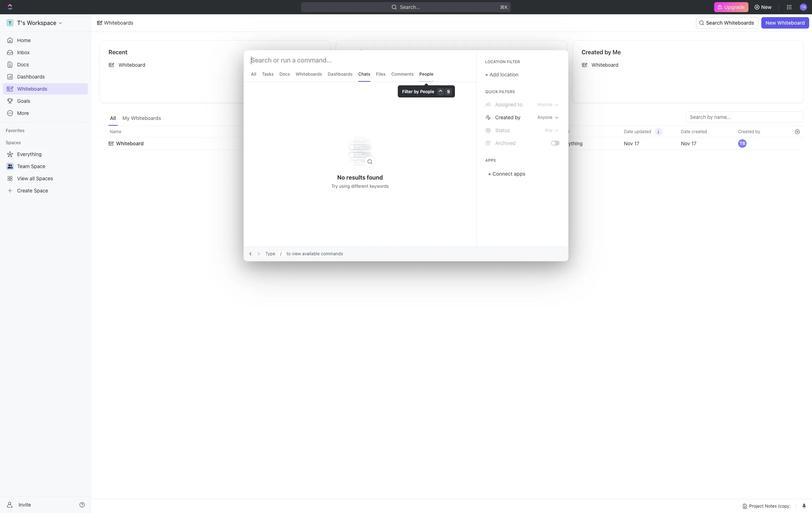 Task type: describe. For each thing, give the bounding box(es) containing it.
anyone for created by
[[538, 115, 553, 120]]

using
[[339, 184, 350, 189]]

whiteboards inside the "search whiteboards" button
[[724, 20, 755, 26]]

by inside row
[[756, 129, 761, 134]]

upgrade link
[[715, 2, 749, 12]]

found
[[367, 174, 383, 181]]

type
[[265, 251, 275, 257]]

your
[[409, 90, 418, 96]]

1 vertical spatial people
[[420, 89, 434, 94]]

whiteboard link for recent
[[106, 59, 325, 71]]

1 nov 17 from the left
[[624, 140, 640, 146]]

everything
[[558, 140, 583, 146]]

try
[[332, 184, 338, 189]]

quick filters
[[485, 89, 515, 94]]

whiteboard inside row
[[116, 140, 144, 146]]

table containing whiteboard
[[100, 126, 804, 151]]

row containing name
[[100, 126, 804, 138]]

tb
[[740, 141, 746, 146]]

1 17 from the left
[[635, 140, 640, 146]]

tab list containing all
[[108, 111, 163, 126]]

date for date created
[[681, 129, 691, 134]]

created by me
[[582, 49, 621, 55]]

me
[[613, 49, 621, 55]]

files
[[376, 71, 386, 77]]

apps
[[514, 171, 526, 177]]

whiteboards inside my whiteboards button
[[131, 115, 161, 121]]

dashboards inside sidebar navigation
[[17, 74, 45, 80]]

my
[[122, 115, 130, 121]]

whiteboard button
[[104, 136, 544, 151]]

Search or run a command… text field
[[251, 56, 339, 65]]

⌘k
[[500, 4, 508, 10]]

Search by name... text field
[[690, 112, 800, 123]]

location
[[500, 71, 519, 78]]

filter
[[507, 59, 520, 64]]

here.
[[485, 90, 495, 96]]

my whiteboards button
[[121, 111, 163, 126]]

will
[[465, 90, 472, 96]]

assigned to
[[495, 101, 523, 108]]

goals link
[[3, 95, 88, 107]]

0 vertical spatial created
[[582, 49, 603, 55]]

any
[[545, 128, 553, 133]]

new for new
[[762, 4, 772, 10]]

results
[[347, 174, 366, 181]]

2 nov 17 from the left
[[681, 140, 697, 146]]

whiteboards up recent
[[104, 20, 133, 26]]

date updated
[[624, 129, 652, 134]]

goals
[[17, 98, 30, 104]]

/
[[280, 251, 282, 257]]

1 vertical spatial to
[[287, 251, 291, 257]]

di5zx image for status
[[485, 128, 491, 133]]

connect
[[493, 171, 513, 177]]

search whiteboards
[[707, 20, 755, 26]]

row containing whiteboard
[[100, 136, 804, 151]]

docs link
[[3, 59, 88, 70]]

to view available commands
[[287, 251, 343, 257]]

chats
[[358, 71, 371, 77]]

0 vertical spatial favorites
[[345, 49, 370, 55]]

0 vertical spatial people
[[420, 71, 434, 77]]

upgrade
[[725, 4, 745, 10]]

created by inside row
[[739, 129, 761, 134]]

di5zx image for assigned to
[[485, 102, 491, 108]]

di5zx image
[[485, 115, 491, 120]]

favorites button
[[3, 126, 27, 135]]

+ connect apps
[[488, 171, 526, 177]]

available
[[302, 251, 320, 257]]

invite
[[19, 502, 31, 508]]

filter
[[402, 89, 413, 94]]

my whiteboards
[[122, 115, 161, 121]]

no results found try using different keywords
[[332, 174, 389, 189]]

whiteboards link
[[3, 83, 88, 95]]

+ for + connect apps
[[488, 171, 492, 177]]

by down assigned to
[[515, 114, 521, 120]]

home link
[[3, 35, 88, 46]]



Task type: vqa. For each thing, say whether or not it's contained in the screenshot.


Task type: locate. For each thing, give the bounding box(es) containing it.
1 horizontal spatial created by
[[739, 129, 761, 134]]

0 horizontal spatial created by
[[495, 114, 521, 120]]

created
[[692, 129, 707, 134]]

1 horizontal spatial date
[[681, 129, 691, 134]]

nov down date created button
[[681, 140, 690, 146]]

1 horizontal spatial docs
[[280, 71, 290, 77]]

1 horizontal spatial to
[[518, 101, 523, 108]]

0 horizontal spatial favorites
[[6, 128, 25, 133]]

date left created
[[681, 129, 691, 134]]

1 vertical spatial created
[[495, 114, 514, 120]]

0 horizontal spatial 17
[[635, 140, 640, 146]]

created by up tb
[[739, 129, 761, 134]]

whiteboards inside whiteboards link
[[17, 86, 47, 92]]

location for location filter
[[485, 59, 506, 64]]

date left updated
[[624, 129, 634, 134]]

date created
[[681, 129, 707, 134]]

1 vertical spatial created by
[[739, 129, 761, 134]]

all left my
[[110, 115, 116, 121]]

search
[[707, 20, 723, 26]]

1 horizontal spatial 17
[[692, 140, 697, 146]]

0 vertical spatial new
[[762, 4, 772, 10]]

keywords
[[370, 184, 389, 189]]

add
[[490, 71, 499, 78]]

nov 17
[[624, 140, 640, 146], [681, 140, 697, 146]]

to right /
[[287, 251, 291, 257]]

created up tb
[[739, 129, 755, 134]]

1 horizontal spatial nov
[[681, 140, 690, 146]]

1 vertical spatial docs
[[280, 71, 290, 77]]

0 vertical spatial +
[[485, 71, 489, 78]]

archived
[[495, 140, 516, 146]]

location up add
[[485, 59, 506, 64]]

people up favorited
[[420, 71, 434, 77]]

1 horizontal spatial dashboards
[[328, 71, 353, 77]]

tasks
[[262, 71, 274, 77]]

0 vertical spatial created by
[[495, 114, 521, 120]]

tyler black, , element
[[739, 139, 747, 148]]

whiteboard
[[778, 20, 805, 26], [119, 62, 145, 68], [592, 62, 619, 68], [116, 140, 144, 146]]

apps
[[485, 158, 496, 163]]

nov 17 down date updated
[[624, 140, 640, 146]]

date
[[624, 129, 634, 134], [681, 129, 691, 134]]

recent
[[109, 49, 128, 55]]

new down new button at the top
[[766, 20, 776, 26]]

0 vertical spatial all
[[251, 71, 256, 77]]

new up 'new whiteboard' at the top
[[762, 4, 772, 10]]

1 date from the left
[[624, 129, 634, 134]]

created by
[[495, 114, 521, 120], [739, 129, 761, 134]]

name
[[110, 129, 121, 134]]

tab list
[[108, 111, 163, 126]]

nov 17 down date created button
[[681, 140, 697, 146]]

status
[[495, 127, 510, 133]]

0 horizontal spatial date
[[624, 129, 634, 134]]

table
[[100, 126, 804, 151]]

new button
[[752, 1, 776, 13]]

1 horizontal spatial location
[[553, 129, 570, 134]]

assigned
[[495, 101, 517, 108]]

0 vertical spatial anyone
[[538, 102, 553, 107]]

to
[[518, 101, 523, 108], [287, 251, 291, 257]]

your favorited whiteboards will show here.
[[409, 90, 495, 96]]

2 horizontal spatial created
[[739, 129, 755, 134]]

17 down date created button
[[692, 140, 697, 146]]

1 di5zx image from the top
[[485, 102, 491, 108]]

favorites
[[345, 49, 370, 55], [6, 128, 25, 133]]

to right assigned
[[518, 101, 523, 108]]

docs down "inbox"
[[17, 61, 29, 68]]

inbox
[[17, 49, 30, 55]]

+ for + add location
[[485, 71, 489, 78]]

show
[[473, 90, 483, 96]]

1 anyone from the top
[[538, 102, 553, 107]]

2 di5zx image from the top
[[485, 128, 491, 133]]

0 horizontal spatial created
[[495, 114, 514, 120]]

+ left add
[[485, 71, 489, 78]]

nov
[[624, 140, 633, 146], [681, 140, 690, 146]]

1 horizontal spatial all
[[251, 71, 256, 77]]

+ left connect
[[488, 171, 492, 177]]

by
[[605, 49, 612, 55], [414, 89, 419, 94], [515, 114, 521, 120], [756, 129, 761, 134]]

new inside new whiteboard button
[[766, 20, 776, 26]]

di5zx image
[[485, 102, 491, 108], [485, 128, 491, 133]]

no favorited whiteboards image
[[437, 62, 466, 90]]

different
[[351, 184, 369, 189]]

favorited
[[419, 90, 437, 96]]

whiteboards
[[104, 20, 133, 26], [724, 20, 755, 26], [296, 71, 322, 77], [17, 86, 47, 92], [438, 90, 464, 96], [131, 115, 161, 121]]

row
[[100, 126, 804, 138], [100, 136, 804, 151]]

search whiteboards button
[[697, 17, 759, 29]]

whiteboards left will
[[438, 90, 464, 96]]

dashboards down docs link
[[17, 74, 45, 80]]

created by down assigned to
[[495, 114, 521, 120]]

created
[[582, 49, 603, 55], [495, 114, 514, 120], [739, 129, 755, 134]]

1 nov from the left
[[624, 140, 633, 146]]

new
[[762, 4, 772, 10], [766, 20, 776, 26]]

home
[[17, 37, 31, 43]]

all left tasks
[[251, 71, 256, 77]]

2 nov from the left
[[681, 140, 690, 146]]

view
[[292, 251, 301, 257]]

dashboards
[[328, 71, 353, 77], [17, 74, 45, 80]]

docs inside sidebar navigation
[[17, 61, 29, 68]]

0 vertical spatial location
[[485, 59, 506, 64]]

favorites inside 'button'
[[6, 128, 25, 133]]

all inside button
[[110, 115, 116, 121]]

1 vertical spatial new
[[766, 20, 776, 26]]

docs
[[17, 61, 29, 68], [280, 71, 290, 77]]

comments
[[392, 71, 414, 77]]

di5zx image up htbmo icon
[[485, 128, 491, 133]]

new for new whiteboard
[[766, 20, 776, 26]]

all
[[251, 71, 256, 77], [110, 115, 116, 121]]

filters
[[499, 89, 515, 94]]

whiteboards down upgrade
[[724, 20, 755, 26]]

people left ⌃
[[420, 89, 434, 94]]

1 row from the top
[[100, 126, 804, 138]]

1 whiteboard link from the left
[[106, 59, 325, 71]]

location for location
[[553, 129, 570, 134]]

+
[[485, 71, 489, 78], [488, 171, 492, 177]]

commands
[[321, 251, 343, 257]]

0 horizontal spatial all
[[110, 115, 116, 121]]

0 horizontal spatial location
[[485, 59, 506, 64]]

created left me
[[582, 49, 603, 55]]

1 horizontal spatial favorites
[[345, 49, 370, 55]]

dashboards link
[[3, 71, 88, 83]]

tree
[[3, 149, 88, 197]]

spaces
[[6, 140, 21, 145]]

1 vertical spatial location
[[553, 129, 570, 134]]

1 horizontal spatial whiteboard link
[[579, 59, 798, 71]]

17 down date updated
[[635, 140, 640, 146]]

filter by people
[[402, 89, 434, 94]]

dashboards left chats
[[328, 71, 353, 77]]

search...
[[400, 4, 421, 10]]

2 date from the left
[[681, 129, 691, 134]]

whiteboards up goals
[[17, 86, 47, 92]]

⌃
[[439, 89, 443, 94]]

sidebar navigation
[[0, 14, 91, 513]]

2 vertical spatial created
[[739, 129, 755, 134]]

1 horizontal spatial nov 17
[[681, 140, 697, 146]]

all button
[[108, 111, 118, 126]]

created down assigned
[[495, 114, 514, 120]]

date updated button
[[620, 126, 662, 137]]

di5zx image down here.
[[485, 102, 491, 108]]

by right filter
[[414, 89, 419, 94]]

0 vertical spatial to
[[518, 101, 523, 108]]

tree inside sidebar navigation
[[3, 149, 88, 197]]

docs right tasks
[[280, 71, 290, 77]]

no
[[337, 174, 345, 181]]

location up everything
[[553, 129, 570, 134]]

date created button
[[677, 126, 712, 137]]

1 vertical spatial favorites
[[6, 128, 25, 133]]

htbmo image
[[485, 140, 491, 146]]

1 vertical spatial di5zx image
[[485, 128, 491, 133]]

0 horizontal spatial nov 17
[[624, 140, 640, 146]]

location filter
[[485, 59, 520, 64]]

new whiteboard
[[766, 20, 805, 26]]

0 vertical spatial docs
[[17, 61, 29, 68]]

1 vertical spatial anyone
[[538, 115, 553, 120]]

2 whiteboard link from the left
[[579, 59, 798, 71]]

0 horizontal spatial docs
[[17, 61, 29, 68]]

0 horizontal spatial nov
[[624, 140, 633, 146]]

0 vertical spatial di5zx image
[[485, 102, 491, 108]]

2 17 from the left
[[692, 140, 697, 146]]

1 vertical spatial +
[[488, 171, 492, 177]]

nov down date updated
[[624, 140, 633, 146]]

updated
[[635, 129, 652, 134]]

+ add location
[[485, 71, 519, 78]]

9
[[447, 89, 450, 94]]

date for date updated
[[624, 129, 634, 134]]

new whiteboard button
[[762, 17, 810, 29]]

2 row from the top
[[100, 136, 804, 151]]

cell inside row
[[791, 137, 804, 150]]

0 horizontal spatial whiteboard link
[[106, 59, 325, 71]]

whiteboard link for created by me
[[579, 59, 798, 71]]

cell
[[791, 137, 804, 150]]

17
[[635, 140, 640, 146], [692, 140, 697, 146]]

0 horizontal spatial dashboards
[[17, 74, 45, 80]]

whiteboard link
[[106, 59, 325, 71], [579, 59, 798, 71]]

0 horizontal spatial to
[[287, 251, 291, 257]]

1 vertical spatial all
[[110, 115, 116, 121]]

whiteboards down search or run a command… text box
[[296, 71, 322, 77]]

new inside new button
[[762, 4, 772, 10]]

inbox link
[[3, 47, 88, 58]]

created inside row
[[739, 129, 755, 134]]

anyone for assigned to
[[538, 102, 553, 107]]

by down the search by name... text field
[[756, 129, 761, 134]]

by left me
[[605, 49, 612, 55]]

1 horizontal spatial created
[[582, 49, 603, 55]]

2 anyone from the top
[[538, 115, 553, 120]]

favorites up spaces
[[6, 128, 25, 133]]

anyone
[[538, 102, 553, 107], [538, 115, 553, 120]]

whiteboards right my
[[131, 115, 161, 121]]

quick
[[485, 89, 498, 94]]

people
[[420, 71, 434, 77], [420, 89, 434, 94]]

favorites up chats
[[345, 49, 370, 55]]



